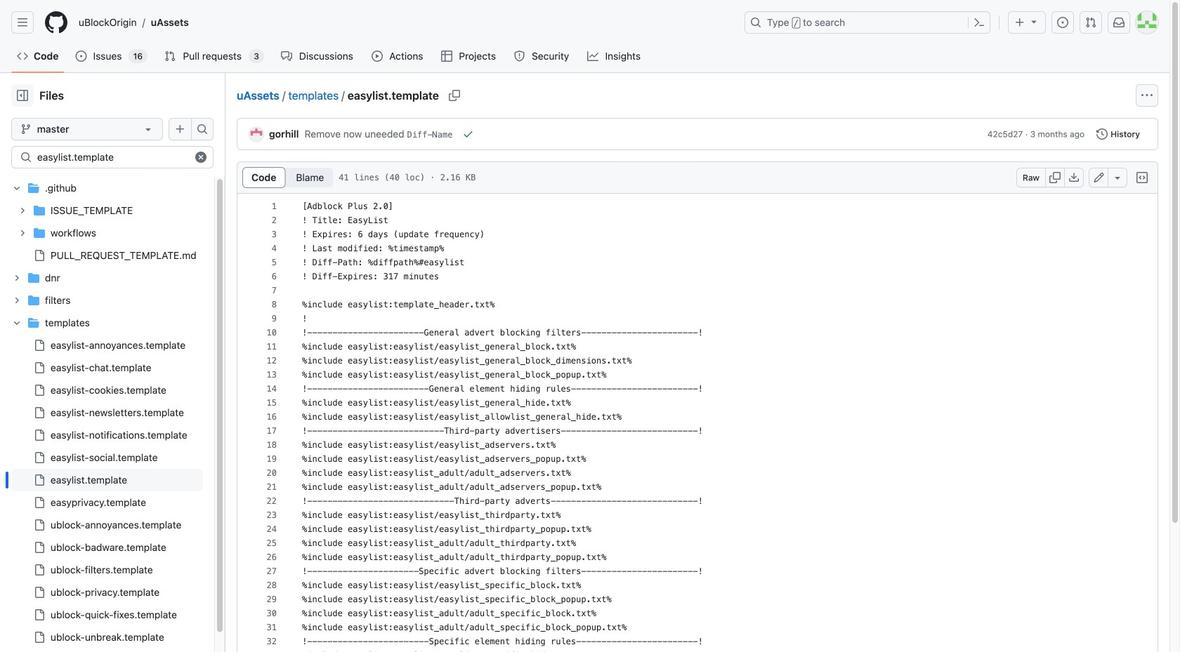 Task type: vqa. For each thing, say whether or not it's contained in the screenshot.
Feb
no



Task type: describe. For each thing, give the bounding box(es) containing it.
1 vertical spatial chevron right image
[[13, 297, 21, 305]]

group for file directory open fill icon
[[11, 335, 203, 649]]

comment discussion image
[[281, 51, 292, 62]]

x circle fill image
[[195, 152, 207, 163]]

5 file image from the top
[[34, 408, 45, 419]]

sidebar expand image
[[17, 90, 28, 101]]

group for file directory open fill image
[[11, 200, 203, 267]]

symbols image
[[1137, 172, 1148, 183]]

issue opened image
[[76, 51, 87, 62]]

triangle down image
[[1029, 16, 1040, 27]]

1 file image from the top
[[34, 250, 45, 261]]

1 vertical spatial file directory fill image
[[28, 295, 39, 306]]

11 file image from the top
[[34, 610, 45, 621]]

search this repository image
[[197, 124, 208, 135]]

more file actions image
[[1142, 90, 1153, 101]]

chevron down image
[[13, 184, 21, 193]]

1 file image from the top
[[34, 475, 45, 486]]

search image
[[20, 152, 32, 163]]

git pull request image for issue opened image
[[165, 51, 176, 62]]

add file tooltip
[[169, 118, 191, 141]]

copy raw content image
[[1050, 172, 1061, 183]]

history image
[[1097, 129, 1108, 140]]

add file image
[[175, 124, 186, 135]]

command palette image
[[974, 17, 985, 28]]

file content text field
[[238, 198, 1158, 653]]

file directory open fill image
[[28, 318, 39, 329]]

chevron right image for the files tree
[[13, 274, 21, 283]]

notifications image
[[1114, 17, 1125, 28]]



Task type: locate. For each thing, give the bounding box(es) containing it.
chevron right image down chevron down image at the top left of page
[[18, 229, 27, 238]]

10 file image from the top
[[34, 565, 45, 576]]

chevron right image
[[18, 207, 27, 215], [13, 297, 21, 305]]

collapse file tree tooltip
[[11, 84, 34, 107]]

chevron right image
[[18, 229, 27, 238], [13, 274, 21, 283]]

2 file image from the top
[[34, 340, 45, 351]]

0 vertical spatial chevron right image
[[18, 207, 27, 215]]

2 group from the top
[[11, 335, 203, 649]]

4 file image from the top
[[34, 385, 45, 396]]

3 file image from the top
[[34, 588, 45, 599]]

1 vertical spatial file image
[[34, 543, 45, 554]]

1 group from the top
[[11, 200, 203, 267]]

copy path image
[[449, 90, 460, 101]]

code image
[[17, 51, 28, 62]]

issue opened image
[[1058, 17, 1069, 28]]

shield image
[[514, 51, 525, 62]]

file image
[[34, 475, 45, 486], [34, 543, 45, 554], [34, 588, 45, 599]]

0 vertical spatial file image
[[34, 475, 45, 486]]

download raw content image
[[1069, 172, 1080, 183]]

1 horizontal spatial git pull request image
[[1086, 17, 1097, 28]]

homepage image
[[45, 11, 67, 34]]

play image
[[372, 51, 383, 62]]

file directory fill image for topmost chevron right image
[[34, 205, 45, 216]]

chevron right image up chevron down icon
[[13, 297, 21, 305]]

file directory fill image up file directory open fill icon
[[28, 273, 39, 284]]

1 tree item from the top
[[11, 177, 203, 267]]

0 horizontal spatial git pull request image
[[165, 51, 176, 62]]

chevron right image for group related to file directory open fill image
[[18, 229, 27, 238]]

0 vertical spatial git pull request image
[[1086, 17, 1097, 28]]

file directory fill image
[[34, 228, 45, 239], [28, 295, 39, 306]]

file view element
[[242, 167, 334, 188]]

file directory fill image
[[34, 205, 45, 216], [28, 273, 39, 284]]

file directory fill image up file directory open fill icon
[[28, 295, 39, 306]]

chevron down image
[[13, 319, 21, 328]]

0 vertical spatial chevron right image
[[18, 229, 27, 238]]

1 vertical spatial chevron right image
[[13, 274, 21, 283]]

2 vertical spatial file image
[[34, 588, 45, 599]]

tree item
[[11, 177, 203, 267], [11, 312, 203, 649], [11, 470, 203, 492]]

more edit options image
[[1113, 172, 1124, 183]]

git pull request image
[[1086, 17, 1097, 28], [165, 51, 176, 62]]

plus image
[[1015, 17, 1026, 28]]

0 vertical spatial file directory fill image
[[34, 205, 45, 216]]

3 tree item from the top
[[11, 470, 203, 492]]

2 file image from the top
[[34, 543, 45, 554]]

files tree
[[11, 177, 203, 653]]

graph image
[[588, 51, 599, 62]]

gorhill image
[[250, 128, 264, 142]]

file directory open fill image
[[28, 183, 39, 194]]

chevron right image down chevron down image at the top left of page
[[18, 207, 27, 215]]

1 vertical spatial file directory fill image
[[28, 273, 39, 284]]

0 vertical spatial group
[[11, 200, 203, 267]]

8 file image from the top
[[34, 498, 45, 509]]

group
[[11, 200, 203, 267], [11, 335, 203, 649]]

file directory fill image for the files tree chevron right icon
[[28, 273, 39, 284]]

chevron right image up chevron down icon
[[13, 274, 21, 283]]

file directory fill image down file directory open fill image
[[34, 205, 45, 216]]

list
[[73, 11, 737, 34]]

file image
[[34, 250, 45, 261], [34, 340, 45, 351], [34, 363, 45, 374], [34, 385, 45, 396], [34, 408, 45, 419], [34, 430, 45, 441], [34, 453, 45, 464], [34, 498, 45, 509], [34, 520, 45, 531], [34, 565, 45, 576], [34, 610, 45, 621], [34, 633, 45, 644]]

2 tree item from the top
[[11, 312, 203, 649]]

0 vertical spatial file directory fill image
[[34, 228, 45, 239]]

draggable pane splitter slider
[[224, 73, 227, 653]]

edit file image
[[1094, 172, 1105, 183]]

6 file image from the top
[[34, 430, 45, 441]]

7 file image from the top
[[34, 453, 45, 464]]

file directory fill image down file directory open fill image
[[34, 228, 45, 239]]

git branch image
[[20, 124, 32, 135]]

9 file image from the top
[[34, 520, 45, 531]]

table image
[[441, 51, 453, 62]]

1 vertical spatial group
[[11, 335, 203, 649]]

3 file image from the top
[[34, 363, 45, 374]]

12 file image from the top
[[34, 633, 45, 644]]

1 vertical spatial git pull request image
[[165, 51, 176, 62]]

git pull request image for issue opened icon
[[1086, 17, 1097, 28]]

check image
[[463, 129, 474, 140]]

Go to file text field
[[37, 147, 183, 168]]



